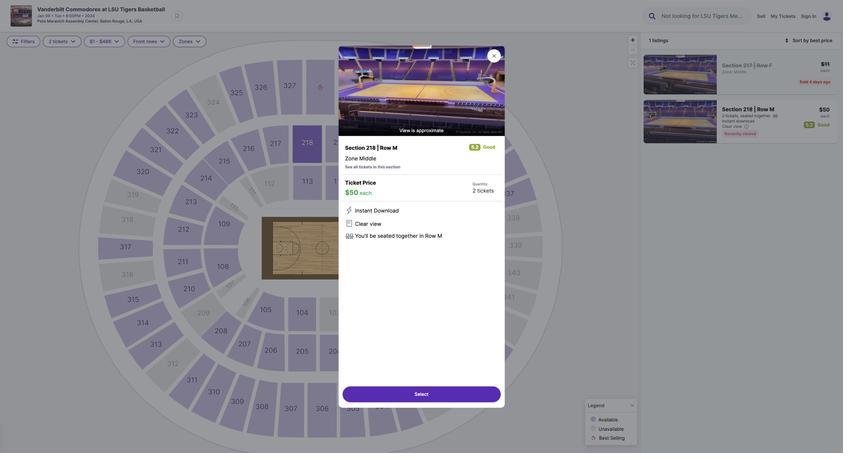 Task type: locate. For each thing, give the bounding box(es) containing it.
filters
[[21, 39, 35, 44]]

, up instant download
[[739, 113, 740, 118]]

0 horizontal spatial 2
[[49, 39, 52, 44]]

view
[[734, 124, 743, 129], [370, 221, 382, 228]]

view down instant download
[[734, 124, 743, 129]]

1 vertical spatial clear
[[355, 221, 368, 228]]

view
[[400, 128, 410, 133]]

0 horizontal spatial section 218 | row m
[[345, 145, 398, 151]]

download
[[737, 119, 755, 124]]

218 up middle
[[366, 145, 376, 151]]

instant left download
[[355, 208, 373, 214]]

clear up recently
[[723, 124, 733, 129]]

front rows button
[[128, 36, 171, 47]]

price
[[822, 38, 833, 43]]

instant download
[[723, 119, 755, 124]]

1 horizontal spatial together
[[755, 113, 771, 118]]

0 horizontal spatial in
[[373, 165, 377, 170]]

,
[[98, 19, 99, 24], [739, 113, 740, 118]]

1 horizontal spatial 5.2
[[806, 122, 813, 128]]

$486
[[99, 39, 111, 44]]

instant
[[723, 119, 735, 124], [355, 208, 373, 214]]

unavailable
[[599, 427, 624, 432]]

0 vertical spatial $50
[[820, 106, 830, 113]]

2
[[49, 39, 52, 44], [723, 113, 725, 118], [473, 187, 476, 194]]

together up download
[[755, 113, 771, 118]]

2 vertical spatial 2
[[473, 187, 476, 194]]

instant up recently
[[723, 119, 735, 124]]

1 vertical spatial section
[[345, 145, 365, 151]]

0 vertical spatial together
[[755, 113, 771, 118]]

0 horizontal spatial •
[[51, 13, 53, 18]]

| up zone middle see all tickets in this section
[[377, 145, 379, 151]]

0 horizontal spatial seated
[[378, 233, 395, 240]]

you'll be seated together in row m
[[355, 233, 442, 240]]

tickets down quantity
[[478, 187, 494, 194]]

0 vertical spatial seated
[[741, 113, 754, 118]]

clear view up recently
[[723, 124, 743, 129]]

1 vertical spatial 218
[[366, 145, 376, 151]]

this
[[378, 165, 385, 170]]

| up 2 tickets , seated together
[[754, 106, 756, 113]]

1 vertical spatial m
[[393, 145, 398, 151]]

0 horizontal spatial 5.2
[[472, 144, 479, 150]]

• right 'tue'
[[63, 13, 65, 18]]

in
[[373, 165, 377, 170], [420, 233, 424, 240]]

together down download
[[396, 233, 418, 240]]

Not looking for LSU Tigers Men's Basketball? search field
[[657, 8, 751, 24]]

seated up download
[[741, 113, 754, 118]]

rouge,
[[112, 19, 126, 24]]

1 vertical spatial seated
[[378, 233, 395, 240]]

1 horizontal spatial |
[[754, 106, 756, 113]]

sign in
[[802, 13, 817, 19]]

2 horizontal spatial m
[[770, 106, 775, 113]]

1 vertical spatial each
[[360, 190, 372, 197]]

1 horizontal spatial 2
[[473, 187, 476, 194]]

0 vertical spatial clear
[[723, 124, 733, 129]]

1 vertical spatial |
[[377, 145, 379, 151]]

section
[[723, 106, 742, 113], [345, 145, 365, 151]]

section 218 | row m
[[723, 106, 775, 113], [345, 145, 398, 151]]

1 vertical spatial $50
[[345, 189, 359, 197]]

1 horizontal spatial row
[[425, 233, 436, 240]]

1 vertical spatial 2
[[723, 113, 725, 118]]

baton
[[100, 19, 111, 24]]

is
[[412, 128, 415, 133]]

$1 - $486 button
[[84, 36, 125, 47]]

seated
[[741, 113, 754, 118], [378, 233, 395, 240]]

m
[[770, 106, 775, 113], [393, 145, 398, 151], [438, 233, 442, 240]]

1 vertical spatial 5.2
[[472, 144, 479, 150]]

2 vertical spatial m
[[438, 233, 442, 240]]

0 horizontal spatial m
[[393, 145, 398, 151]]

2 horizontal spatial •
[[82, 13, 84, 18]]

pete maravich assembly center link
[[37, 19, 98, 24]]

zoom in image
[[628, 35, 638, 45]]

0 vertical spatial clear view
[[723, 124, 743, 129]]

1 horizontal spatial ,
[[739, 113, 740, 118]]

1 horizontal spatial section 218 | row m
[[723, 106, 775, 113]]

0 vertical spatial m
[[770, 106, 775, 113]]

218
[[744, 106, 753, 113], [366, 145, 376, 151]]

$50
[[820, 106, 830, 113], [345, 189, 359, 197]]

1 vertical spatial view
[[370, 221, 382, 228]]

• down "commodores"
[[82, 13, 84, 18]]

1 vertical spatial together
[[396, 233, 418, 240]]

2 down the maravich
[[49, 39, 52, 44]]

my
[[771, 13, 778, 19]]

2 tickets , seated together
[[723, 113, 771, 118]]

1 vertical spatial row
[[380, 145, 391, 151]]

1 horizontal spatial seated
[[741, 113, 754, 118]]

, left the baton
[[98, 19, 99, 24]]

all
[[354, 165, 358, 170]]

2 horizontal spatial row
[[758, 106, 769, 113]]

front rows
[[133, 39, 157, 44]]

1 listings
[[649, 38, 669, 43]]

1 horizontal spatial good
[[818, 122, 830, 128]]

basketball
[[138, 6, 165, 13]]

0 vertical spatial instant
[[723, 119, 735, 124]]

be
[[370, 233, 376, 240]]

listings
[[653, 38, 669, 43]]

clear up the you'll
[[355, 221, 368, 228]]

0 horizontal spatial row
[[380, 145, 391, 151]]

tickets
[[53, 39, 68, 44], [726, 113, 739, 118], [359, 165, 372, 170], [478, 187, 494, 194]]

0 horizontal spatial each
[[360, 190, 372, 197]]

0 vertical spatial 218
[[744, 106, 753, 113]]

my tickets link
[[771, 13, 796, 19]]

2 vertical spatial row
[[425, 233, 436, 240]]

2 inside 2 tickets button
[[49, 39, 52, 44]]

seated right be
[[378, 233, 395, 240]]

2 down quantity
[[473, 187, 476, 194]]

218 up 2 tickets , seated together
[[744, 106, 753, 113]]

1 horizontal spatial clear view
[[723, 124, 743, 129]]

together
[[755, 113, 771, 118], [396, 233, 418, 240]]

recently viewed
[[725, 131, 757, 136]]

zone middle see all tickets in this section
[[345, 155, 401, 170]]

see all tickets in this section button
[[345, 165, 401, 170]]

0 horizontal spatial instant
[[355, 208, 373, 214]]

row
[[758, 106, 769, 113], [380, 145, 391, 151], [425, 233, 436, 240]]

0 horizontal spatial $50
[[345, 189, 359, 197]]

1
[[649, 38, 652, 43]]

sell link
[[758, 13, 766, 19]]

• right 09
[[51, 13, 53, 18]]

front
[[133, 39, 145, 44]]

1 horizontal spatial m
[[438, 233, 442, 240]]

2 horizontal spatial 2
[[723, 113, 725, 118]]

2 inside quantity 2 tickets
[[473, 187, 476, 194]]

1 horizontal spatial each
[[821, 114, 830, 119]]

clear
[[723, 124, 733, 129], [355, 221, 368, 228]]

1 • from the left
[[51, 13, 53, 18]]

0 vertical spatial ,
[[98, 19, 99, 24]]

1 horizontal spatial instant
[[723, 119, 735, 124]]

0 vertical spatial each
[[821, 114, 830, 119]]

•
[[51, 13, 53, 18], [63, 13, 65, 18], [82, 13, 84, 18]]

maravich
[[47, 19, 64, 24]]

1 horizontal spatial section
[[723, 106, 742, 113]]

tickets down the maravich
[[53, 39, 68, 44]]

section 218 | row m up 2 tickets , seated together
[[723, 106, 775, 113]]

clear view up be
[[355, 221, 382, 228]]

1 vertical spatial good
[[483, 144, 496, 150]]

0 horizontal spatial 218
[[366, 145, 376, 151]]

2 up instant download
[[723, 113, 725, 118]]

section up instant download
[[723, 106, 742, 113]]

1 vertical spatial ,
[[739, 113, 740, 118]]

tickets inside quantity 2 tickets
[[478, 187, 494, 194]]

0 horizontal spatial clear
[[355, 221, 368, 228]]

0 horizontal spatial ,
[[98, 19, 99, 24]]

0 horizontal spatial clear view
[[355, 221, 382, 228]]

1 vertical spatial section 218 | row m
[[345, 145, 398, 151]]

tickets inside zone middle see all tickets in this section
[[359, 165, 372, 170]]

2 tickets
[[49, 39, 68, 44]]

2 for 2 tickets
[[49, 39, 52, 44]]

you'll
[[355, 233, 368, 240]]

section up "zone" at the left top
[[345, 145, 365, 151]]

clear view
[[723, 124, 743, 129], [355, 221, 382, 228]]

instant download
[[355, 208, 399, 214]]

0 vertical spatial section
[[723, 106, 742, 113]]

view up be
[[370, 221, 382, 228]]

quantity 2 tickets
[[473, 182, 494, 194]]

each inside ticket price $50 each
[[360, 190, 372, 197]]

viewed
[[743, 131, 757, 136]]

filters button
[[7, 36, 40, 47]]

each
[[821, 114, 830, 119], [360, 190, 372, 197]]

1 vertical spatial in
[[420, 233, 424, 240]]

2 • from the left
[[63, 13, 65, 18]]

lsu
[[108, 6, 119, 13]]

2024
[[85, 13, 95, 18]]

0 vertical spatial in
[[373, 165, 377, 170]]

0 horizontal spatial |
[[377, 145, 379, 151]]

1 vertical spatial instant
[[355, 208, 373, 214]]

good
[[818, 122, 830, 128], [483, 144, 496, 150]]

section 218 | row m up middle
[[345, 145, 398, 151]]

zones button
[[173, 36, 206, 47]]

view from seat image
[[339, 45, 505, 135], [644, 100, 717, 143]]

1 horizontal spatial •
[[63, 13, 65, 18]]

1 horizontal spatial view
[[734, 124, 743, 129]]

0 vertical spatial 2
[[49, 39, 52, 44]]

tickets down middle
[[359, 165, 372, 170]]



Task type: vqa. For each thing, say whether or not it's contained in the screenshot.
the leftmost Instant
yes



Task type: describe. For each thing, give the bounding box(es) containing it.
in
[[813, 13, 817, 19]]

2 for 2 tickets , seated together
[[723, 113, 725, 118]]

sort by best price
[[793, 38, 833, 43]]

view is approximate
[[400, 128, 444, 133]]

1 horizontal spatial clear
[[723, 124, 733, 129]]

tickets
[[779, 13, 796, 19]]

commodores
[[66, 6, 101, 13]]

0 vertical spatial section 218 | row m
[[723, 106, 775, 113]]

section
[[386, 165, 401, 170]]

select button
[[343, 387, 501, 403]]

selling
[[611, 436, 625, 441]]

la,
[[127, 19, 133, 24]]

by
[[804, 38, 809, 43]]

1 horizontal spatial 218
[[744, 106, 753, 113]]

0 horizontal spatial together
[[396, 233, 418, 240]]

middle
[[360, 155, 376, 162]]

center
[[85, 19, 98, 24]]

8:00pm
[[66, 13, 81, 18]]

see
[[345, 165, 353, 170]]

download
[[374, 208, 399, 214]]

zones
[[179, 39, 193, 44]]

tickets inside button
[[53, 39, 68, 44]]

jan
[[37, 13, 44, 18]]

in inside zone middle see all tickets in this section
[[373, 165, 377, 170]]

09
[[45, 13, 50, 18]]

1 horizontal spatial view from seat image
[[644, 100, 717, 143]]

instant for instant download
[[723, 119, 735, 124]]

tigers
[[120, 6, 137, 13]]

price
[[363, 180, 376, 186]]

2 tickets button
[[43, 36, 81, 47]]

rows
[[146, 39, 157, 44]]

-
[[96, 39, 98, 44]]

select link
[[343, 387, 501, 403]]

select
[[415, 392, 429, 398]]

$50 inside ticket price $50 each
[[345, 189, 359, 197]]

0 horizontal spatial good
[[483, 144, 496, 150]]

, inside "vanderbilt commodores at lsu tigers basketball jan 09 • tue • 8:00pm • 2024 pete maravich assembly center , baton rouge, la, usa"
[[98, 19, 99, 24]]

1 horizontal spatial $50
[[820, 106, 830, 113]]

sell
[[758, 13, 766, 19]]

sign in link
[[802, 13, 817, 19]]

0 vertical spatial 5.2
[[806, 122, 813, 128]]

vanderbilt commodores at lsu tigers basketball jan 09 • tue • 8:00pm • 2024 pete maravich assembly center , baton rouge, la, usa
[[37, 6, 165, 24]]

ticket price $50 each
[[345, 180, 376, 197]]

usa
[[134, 19, 142, 24]]

recently
[[725, 131, 742, 136]]

my tickets
[[771, 13, 796, 19]]

legend
[[588, 403, 605, 409]]

approximate
[[417, 128, 444, 133]]

$1
[[90, 39, 95, 44]]

sort
[[793, 38, 803, 43]]

pete
[[37, 19, 46, 24]]

0 vertical spatial view
[[734, 124, 743, 129]]

ticket
[[345, 180, 362, 186]]

3 • from the left
[[82, 13, 84, 18]]

best
[[811, 38, 820, 43]]

best selling
[[599, 436, 625, 441]]

$1 - $486
[[90, 39, 111, 44]]

quantity
[[473, 182, 488, 187]]

tue
[[54, 13, 62, 18]]

0 vertical spatial row
[[758, 106, 769, 113]]

lsu tigers men's basketball tickets image
[[11, 5, 32, 27]]

vanderbilt commodores at lsu tigers basketball link
[[37, 5, 165, 13]]

0 horizontal spatial view
[[370, 221, 382, 228]]

available
[[599, 417, 618, 423]]

1 horizontal spatial in
[[420, 233, 424, 240]]

0 vertical spatial |
[[754, 106, 756, 113]]

legend button
[[586, 399, 637, 413]]

0 vertical spatial good
[[818, 122, 830, 128]]

at
[[102, 6, 107, 13]]

map region
[[0, 32, 641, 454]]

vanderbilt
[[37, 6, 64, 13]]

assembly
[[66, 19, 84, 24]]

tickets up instant download
[[726, 113, 739, 118]]

0 horizontal spatial view from seat image
[[339, 45, 505, 135]]

instant for instant download
[[355, 208, 373, 214]]

0 horizontal spatial section
[[345, 145, 365, 151]]

best
[[599, 436, 609, 441]]

zone
[[345, 155, 358, 162]]

sign
[[802, 13, 812, 19]]

1 vertical spatial clear view
[[355, 221, 382, 228]]



